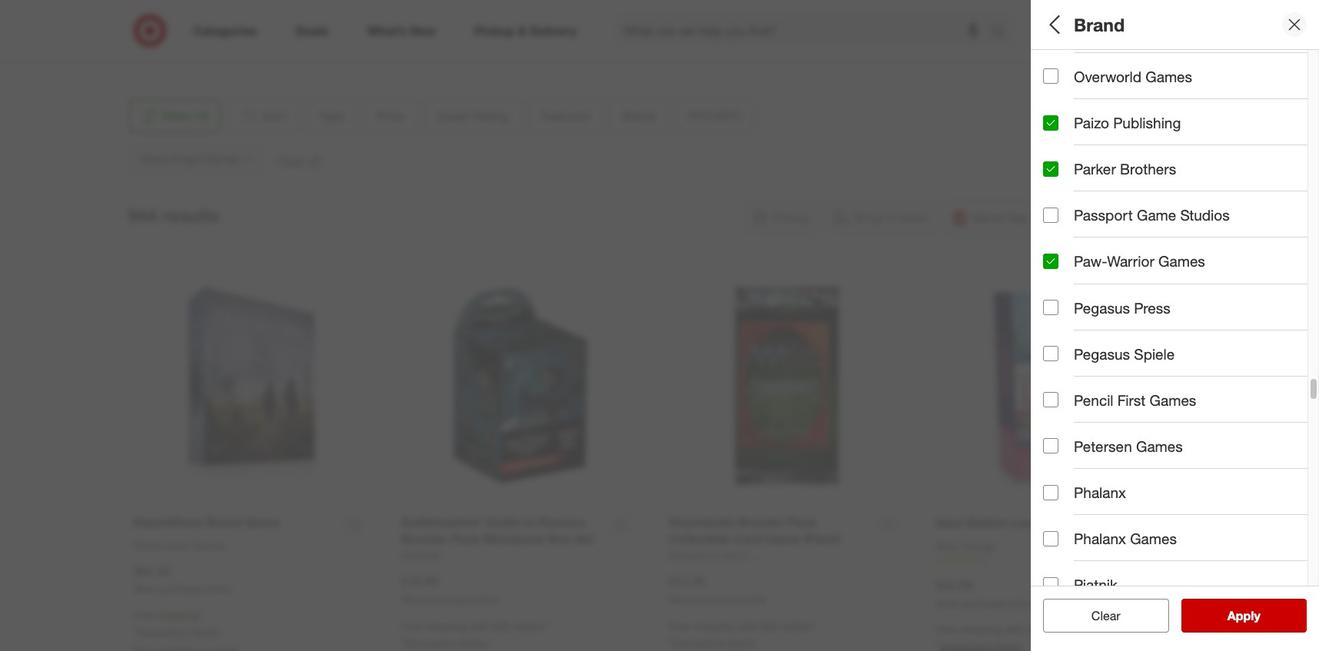Task type: vqa. For each thing, say whether or not it's contained in the screenshot.
the bottommost Native
no



Task type: describe. For each thing, give the bounding box(es) containing it.
Include out of stock checkbox
[[1043, 388, 1059, 403]]

$25;
[[1132, 134, 1152, 147]]

$18.99
[[401, 574, 438, 589]]

games for phalanx games
[[1130, 530, 1177, 548]]

944
[[128, 205, 158, 226]]

clear for clear all
[[1084, 608, 1113, 623]]

shipping for $18.99
[[426, 620, 467, 633]]

$35 for $20.99
[[1028, 623, 1045, 636]]

search button
[[984, 14, 1021, 51]]

warrior
[[1107, 252, 1155, 270]]

new
[[1043, 242, 1065, 255]]

pegasus spiele
[[1074, 345, 1175, 363]]

apply button
[[1181, 599, 1307, 633]]

online for $18.99
[[474, 594, 499, 606]]

0 horizontal spatial games;
[[1075, 80, 1113, 93]]

fpo/apo
[[1043, 335, 1110, 353]]

guest
[[1043, 173, 1084, 191]]

apply. for $15.95
[[727, 636, 756, 649]]

price $0  –  $15; $15  –  $25; $25  –  $50; $50  –  $100; $100  –  
[[1043, 114, 1319, 147]]

petersen
[[1074, 437, 1132, 455]]

25th
[[1156, 295, 1177, 309]]

spiele;
[[1278, 295, 1311, 309]]

exclusions inside the free shipping * * exclusions apply.
[[138, 625, 189, 638]]

fpo/apo button
[[1043, 319, 1319, 373]]

1 horizontal spatial games;
[[1142, 80, 1180, 93]]

fitchburg
[[140, 28, 185, 41]]

1 link
[[936, 554, 1174, 567]]

$15
[[1096, 134, 1113, 147]]

parker brothers
[[1074, 160, 1176, 178]]

board
[[1043, 80, 1072, 93]]

online for $84.95
[[207, 584, 231, 595]]

phalanx games
[[1074, 530, 1177, 548]]

phalanx for phalanx
[[1074, 484, 1126, 501]]

Phalanx Games checkbox
[[1043, 531, 1059, 546]]

$50;
[[1191, 134, 1211, 147]]

Pencil First Games checkbox
[[1043, 392, 1059, 408]]

apply. inside the free shipping * * exclusions apply.
[[192, 625, 221, 638]]

Pegasus Spiele checkbox
[[1043, 346, 1059, 361]]

clear for clear
[[1092, 608, 1121, 623]]

free shipping with $35 orders* * exclusions apply. for $15.95
[[669, 620, 815, 649]]

$15.95 when purchased online
[[669, 574, 766, 606]]

parker
[[1074, 160, 1116, 178]]

passport
[[1074, 206, 1133, 224]]

paw-
[[1074, 252, 1107, 270]]

shipping inside the free shipping * * exclusions apply.
[[158, 609, 199, 622]]

$84.95
[[134, 563, 171, 579]]

&
[[1085, 295, 1092, 309]]

results for see results
[[1237, 608, 1277, 623]]

$18.99 when purchased online
[[401, 574, 499, 606]]

include
[[1074, 387, 1122, 404]]

shipping for $15.95
[[693, 620, 734, 633]]

cards;
[[1274, 80, 1306, 93]]

$15;
[[1073, 134, 1093, 147]]

paizo publishing
[[1074, 114, 1181, 131]]

see
[[1211, 608, 1234, 623]]

2f-
[[1262, 295, 1278, 309]]

paizo
[[1074, 114, 1109, 131]]

0-
[[1043, 295, 1053, 309]]

include out of stock
[[1074, 387, 1203, 404]]

all filters
[[1043, 14, 1117, 35]]

* down $15.95
[[669, 636, 673, 649]]

online for $15.95
[[742, 594, 766, 606]]

game
[[1137, 206, 1176, 224]]

guest rating
[[1043, 173, 1134, 191]]

all filters dialog
[[1031, 0, 1319, 651]]

$35 for $15.95
[[760, 620, 777, 633]]

clear all button
[[1043, 599, 1169, 633]]

clear button
[[1043, 599, 1169, 633]]

Paw-Warrior Games checkbox
[[1043, 254, 1059, 269]]

with for $18.99
[[470, 620, 490, 633]]

,
[[185, 28, 188, 41]]

wi
[[191, 28, 204, 41]]

brand dialog
[[1031, 0, 1319, 651]]

Phalanx checkbox
[[1043, 485, 1059, 500]]

games for petersen games
[[1136, 437, 1183, 455]]

$50
[[1214, 134, 1231, 147]]

$20.99
[[936, 577, 973, 593]]

studios
[[1180, 206, 1230, 224]]

* down $84.95
[[134, 625, 138, 638]]

results for 944 results
[[162, 205, 220, 226]]

piatnik
[[1074, 576, 1118, 594]]

exclusions apply. button for $15.95
[[673, 635, 756, 650]]

pegasus for pegasus press
[[1074, 299, 1130, 316]]

* down $84.95 when purchased online
[[199, 609, 203, 622]]

exclusions for $18.99
[[405, 636, 457, 649]]

53719
[[207, 28, 237, 41]]

* down $18.99
[[401, 636, 405, 649]]

online for $20.99
[[1009, 598, 1034, 609]]

us
[[140, 44, 155, 57]]

Parker Brothers checkbox
[[1043, 161, 1059, 177]]

brand for brand 0-hr art & technology; 25th century games; 2f-spiele; 2
[[1043, 276, 1085, 293]]

technology;
[[1095, 295, 1153, 309]]

with for $20.99
[[1005, 623, 1025, 636]]

apply
[[1228, 608, 1261, 623]]

phalanx for phalanx games
[[1074, 530, 1126, 548]]

trading
[[1236, 80, 1271, 93]]

purchased for $15.95
[[695, 594, 739, 606]]

featured
[[1043, 222, 1105, 240]]

paw-warrior games
[[1074, 252, 1205, 270]]



Task type: locate. For each thing, give the bounding box(es) containing it.
free down $18.99
[[401, 620, 423, 633]]

1 vertical spatial brand
[[1043, 276, 1085, 293]]

with down "$18.99 when purchased online"
[[470, 620, 490, 633]]

0 vertical spatial results
[[162, 205, 220, 226]]

exclusions apply. button down $84.95 when purchased online
[[138, 624, 221, 640]]

ga
[[1309, 80, 1319, 93]]

results right see in the bottom of the page
[[1237, 608, 1277, 623]]

games for overworld games
[[1146, 67, 1192, 85]]

when inside "$18.99 when purchased online"
[[401, 594, 425, 606]]

pegasus right hr
[[1074, 299, 1130, 316]]

1 pegasus from the top
[[1074, 299, 1130, 316]]

pegasus
[[1074, 299, 1130, 316], [1074, 345, 1130, 363]]

clear inside button
[[1084, 608, 1113, 623]]

Petersen Games checkbox
[[1043, 439, 1059, 454]]

filters
[[1069, 14, 1117, 35]]

out
[[1126, 387, 1147, 404]]

pegasus press
[[1074, 299, 1171, 316]]

brand up hr
[[1043, 276, 1085, 293]]

0 horizontal spatial orders*
[[513, 620, 548, 633]]

brothers
[[1120, 160, 1176, 178]]

petersen games
[[1074, 437, 1183, 455]]

0 horizontal spatial free shipping with $35 orders* * exclusions apply.
[[401, 620, 548, 649]]

online inside $20.99 when purchased online
[[1009, 598, 1034, 609]]

Passport Game Studios checkbox
[[1043, 207, 1059, 223]]

$35 down "$18.99 when purchased online"
[[493, 620, 510, 633]]

exclusions for $15.95
[[673, 636, 724, 649]]

2 horizontal spatial games;
[[1222, 295, 1259, 309]]

when down $15.95
[[669, 594, 693, 606]]

brand
[[1074, 14, 1125, 35], [1043, 276, 1085, 293]]

when inside '$15.95 when purchased online'
[[669, 594, 693, 606]]

1 horizontal spatial exclusions apply. button
[[405, 635, 488, 650]]

shipping down $20.99 when purchased online
[[961, 623, 1002, 636]]

0 vertical spatial pegasus
[[1074, 299, 1130, 316]]

exclusions apply. button down "$18.99 when purchased online"
[[405, 635, 488, 650]]

2 pegasus from the top
[[1074, 345, 1130, 363]]

apply. down "$18.99 when purchased online"
[[459, 636, 488, 649]]

results right the 944
[[162, 205, 220, 226]]

orders*
[[513, 620, 548, 633], [780, 620, 815, 633], [1048, 623, 1083, 636]]

Overworld Games checkbox
[[1043, 69, 1059, 84]]

search
[[984, 24, 1021, 40]]

0 vertical spatial phalanx
[[1074, 484, 1126, 501]]

when
[[134, 584, 158, 595], [401, 594, 425, 606], [669, 594, 693, 606], [936, 598, 960, 609]]

guest rating button
[[1043, 158, 1319, 211]]

online inside "$18.99 when purchased online"
[[474, 594, 499, 606]]

0 horizontal spatial exclusions apply. button
[[138, 624, 221, 640]]

brand for brand
[[1074, 14, 1125, 35]]

with for $15.95
[[737, 620, 757, 633]]

free down $84.95
[[134, 609, 155, 622]]

shipping down $84.95 when purchased online
[[158, 609, 199, 622]]

art
[[1068, 295, 1082, 309]]

0 horizontal spatial with
[[470, 620, 490, 633]]

1 horizontal spatial exclusions
[[405, 636, 457, 649]]

games; left card
[[1075, 80, 1113, 93]]

944 results
[[128, 205, 220, 226]]

press
[[1134, 299, 1171, 316]]

purchased for $84.95
[[160, 584, 204, 595]]

$84.95 when purchased online
[[134, 563, 231, 595]]

apply. down $84.95 when purchased online
[[192, 625, 221, 638]]

drive
[[248, 13, 273, 26]]

free for $20.99
[[936, 623, 958, 636]]

0 vertical spatial brand
[[1074, 14, 1125, 35]]

purchased inside '$15.95 when purchased online'
[[695, 594, 739, 606]]

orders* for $18.99
[[513, 620, 548, 633]]

of
[[1151, 387, 1164, 404]]

rating
[[1088, 173, 1134, 191]]

free shipping with $35 orders*
[[936, 623, 1083, 636]]

purchased
[[160, 584, 204, 595], [428, 594, 472, 606], [695, 594, 739, 606], [963, 598, 1007, 609]]

park
[[224, 13, 245, 26]]

clear down piatnik
[[1092, 608, 1121, 623]]

1 phalanx from the top
[[1074, 484, 1126, 501]]

1 vertical spatial results
[[1237, 608, 1277, 623]]

$35 for $18.99
[[493, 620, 510, 633]]

purchased down the $20.99
[[963, 598, 1007, 609]]

spiele
[[1134, 345, 1175, 363]]

games; left 2f-
[[1222, 295, 1259, 309]]

1 horizontal spatial free shipping with $35 orders* * exclusions apply.
[[669, 620, 815, 649]]

pencil
[[1074, 391, 1114, 409]]

purchased for $20.99
[[963, 598, 1007, 609]]

1 horizontal spatial results
[[1237, 608, 1277, 623]]

exclusions
[[138, 625, 189, 638], [405, 636, 457, 649], [673, 636, 724, 649]]

*
[[199, 609, 203, 622], [134, 625, 138, 638], [401, 636, 405, 649], [669, 636, 673, 649]]

brand inside dialog
[[1074, 14, 1125, 35]]

commerce
[[167, 13, 221, 26]]

when inside $84.95 when purchased online
[[134, 584, 158, 595]]

2 horizontal spatial $35
[[1028, 623, 1045, 636]]

all
[[1043, 14, 1064, 35]]

phalanx up piatnik
[[1074, 530, 1126, 548]]

results
[[162, 205, 220, 226], [1237, 608, 1277, 623]]

$100
[[1279, 134, 1302, 147]]

publishing
[[1113, 114, 1181, 131]]

purchased down $18.99
[[428, 594, 472, 606]]

0 horizontal spatial apply.
[[192, 625, 221, 638]]

2 clear from the left
[[1092, 608, 1121, 623]]

1 clear from the left
[[1084, 608, 1113, 623]]

online inside '$15.95 when purchased online'
[[742, 594, 766, 606]]

$35
[[493, 620, 510, 633], [760, 620, 777, 633], [1028, 623, 1045, 636]]

games; inside 'brand 0-hr art & technology; 25th century games; 2f-spiele; 2'
[[1222, 295, 1259, 309]]

games;
[[1075, 80, 1113, 93], [1142, 80, 1180, 93], [1222, 295, 1259, 309]]

2 phalanx from the top
[[1074, 530, 1126, 548]]

brand 0-hr art & technology; 25th century games; 2f-spiele; 2
[[1043, 276, 1319, 309]]

1
[[984, 555, 989, 566]]

2835 commerce park drive fitchburg , wi 53719 us
[[140, 13, 273, 57]]

$25
[[1155, 134, 1172, 147]]

2 horizontal spatial with
[[1005, 623, 1025, 636]]

when inside $20.99 when purchased online
[[936, 598, 960, 609]]

2
[[1314, 295, 1319, 309]]

see results button
[[1181, 599, 1307, 633]]

exclusions apply. button down '$15.95 when purchased online'
[[673, 635, 756, 650]]

clear all
[[1084, 608, 1128, 623]]

$35 down '$15.95 when purchased online'
[[760, 620, 777, 633]]

$35 down piatnik checkbox at the right of the page
[[1028, 623, 1045, 636]]

pegasus for pegasus spiele
[[1074, 345, 1130, 363]]

when down $84.95
[[134, 584, 158, 595]]

shipping for $20.99
[[961, 623, 1002, 636]]

free shipping with $35 orders* * exclusions apply. for $18.99
[[401, 620, 548, 649]]

What can we help you find? suggestions appear below search field
[[615, 14, 995, 48]]

see results
[[1211, 608, 1277, 623]]

purchased inside "$18.99 when purchased online"
[[428, 594, 472, 606]]

when down the $20.99
[[936, 598, 960, 609]]

Pegasus Press checkbox
[[1043, 300, 1059, 315]]

when for $84.95
[[134, 584, 158, 595]]

purchased inside $20.99 when purchased online
[[963, 598, 1007, 609]]

type board games; card games; collectible trading cards; ga
[[1043, 60, 1319, 93]]

2 horizontal spatial exclusions apply. button
[[673, 635, 756, 650]]

overworld
[[1074, 67, 1142, 85]]

exclusions apply. button
[[138, 624, 221, 640], [405, 635, 488, 650], [673, 635, 756, 650]]

exclusions down $84.95 when purchased online
[[138, 625, 189, 638]]

Paizo Publishing checkbox
[[1043, 115, 1059, 130]]

free shipping with $35 orders* * exclusions apply. down '$15.95 when purchased online'
[[669, 620, 815, 649]]

0 horizontal spatial results
[[162, 205, 220, 226]]

orders* for $15.95
[[780, 620, 815, 633]]

phalanx down petersen
[[1074, 484, 1126, 501]]

free for $18.99
[[401, 620, 423, 633]]

1 horizontal spatial apply.
[[459, 636, 488, 649]]

0 horizontal spatial exclusions
[[138, 625, 189, 638]]

with
[[470, 620, 490, 633], [737, 620, 757, 633], [1005, 623, 1025, 636]]

overworld games
[[1074, 67, 1192, 85]]

when for $20.99
[[936, 598, 960, 609]]

card
[[1116, 80, 1139, 93]]

$100;
[[1250, 134, 1276, 147]]

free down the $20.99
[[936, 623, 958, 636]]

pegasus up include
[[1074, 345, 1130, 363]]

brand right all
[[1074, 14, 1125, 35]]

clear inside button
[[1092, 608, 1121, 623]]

apply. for $18.99
[[459, 636, 488, 649]]

featured new
[[1043, 222, 1105, 255]]

with down '$15.95 when purchased online'
[[737, 620, 757, 633]]

2 horizontal spatial orders*
[[1048, 623, 1083, 636]]

hr
[[1053, 295, 1065, 309]]

all
[[1116, 608, 1128, 623]]

purchased inside $84.95 when purchased online
[[160, 584, 204, 595]]

free shipping * * exclusions apply.
[[134, 609, 221, 638]]

free inside the free shipping * * exclusions apply.
[[134, 609, 155, 622]]

when for $18.99
[[401, 594, 425, 606]]

pencil first games
[[1074, 391, 1196, 409]]

Piatnik checkbox
[[1043, 577, 1059, 593]]

games; right card
[[1142, 80, 1180, 93]]

games
[[1146, 67, 1192, 85], [1159, 252, 1205, 270], [1150, 391, 1196, 409], [1136, 437, 1183, 455], [1130, 530, 1177, 548]]

purchased up the free shipping * * exclusions apply.
[[160, 584, 204, 595]]

shipping down '$15.95 when purchased online'
[[693, 620, 734, 633]]

apply. down '$15.95 when purchased online'
[[727, 636, 756, 649]]

brand inside 'brand 0-hr art & technology; 25th century games; 2f-spiele; 2'
[[1043, 276, 1085, 293]]

1 vertical spatial pegasus
[[1074, 345, 1130, 363]]

orders* for $20.99
[[1048, 623, 1083, 636]]

type
[[1043, 60, 1076, 78]]

purchased for $18.99
[[428, 594, 472, 606]]

exclusions apply. button for $18.99
[[405, 635, 488, 650]]

exclusions down "$18.99 when purchased online"
[[405, 636, 457, 649]]

1 horizontal spatial $35
[[760, 620, 777, 633]]

exclusions down '$15.95 when purchased online'
[[673, 636, 724, 649]]

collectible
[[1183, 80, 1233, 93]]

clear left "all"
[[1084, 608, 1113, 623]]

1 free shipping with $35 orders* * exclusions apply. from the left
[[401, 620, 548, 649]]

results inside button
[[1237, 608, 1277, 623]]

shipping down "$18.99 when purchased online"
[[426, 620, 467, 633]]

online
[[207, 584, 231, 595], [474, 594, 499, 606], [742, 594, 766, 606], [1009, 598, 1034, 609]]

free shipping with $35 orders* * exclusions apply. down "$18.99 when purchased online"
[[401, 620, 548, 649]]

1 horizontal spatial with
[[737, 620, 757, 633]]

stock
[[1168, 387, 1203, 404]]

when down $18.99
[[401, 594, 425, 606]]

online inside $84.95 when purchased online
[[207, 584, 231, 595]]

price
[[1043, 114, 1079, 132]]

2 free shipping with $35 orders* * exclusions apply. from the left
[[669, 620, 815, 649]]

clear
[[1084, 608, 1113, 623], [1092, 608, 1121, 623]]

1 horizontal spatial orders*
[[780, 620, 815, 633]]

2835
[[140, 13, 164, 26]]

purchased down $15.95
[[695, 594, 739, 606]]

free for $15.95
[[669, 620, 690, 633]]

free down $15.95
[[669, 620, 690, 633]]

when for $15.95
[[669, 594, 693, 606]]

0 horizontal spatial $35
[[493, 620, 510, 633]]

free shipping with $35 orders* * exclusions apply.
[[401, 620, 548, 649], [669, 620, 815, 649]]

2 horizontal spatial apply.
[[727, 636, 756, 649]]

with down $20.99 when purchased online
[[1005, 623, 1025, 636]]

1 vertical spatial phalanx
[[1074, 530, 1126, 548]]

2 horizontal spatial exclusions
[[673, 636, 724, 649]]

century
[[1180, 295, 1219, 309]]



